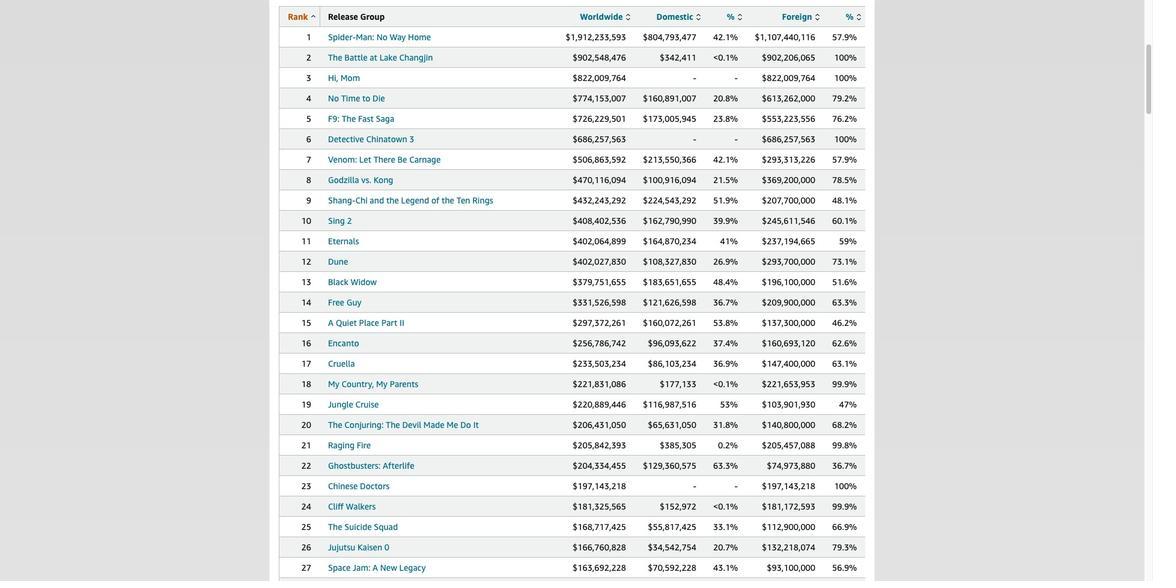 Task type: describe. For each thing, give the bounding box(es) containing it.
$65,631,050
[[648, 420, 697, 430]]

$160,891,007
[[643, 93, 697, 103]]

$256,786,742
[[573, 338, 626, 349]]

79.2%
[[833, 93, 857, 103]]

1
[[306, 32, 311, 42]]

free guy link
[[328, 298, 362, 308]]

11
[[301, 236, 311, 246]]

- down $342,411
[[693, 73, 697, 83]]

1 vertical spatial 36.7%
[[833, 461, 857, 471]]

f9: the fast saga
[[328, 114, 395, 124]]

$132,218,074
[[762, 543, 816, 553]]

time
[[341, 93, 360, 103]]

53%
[[720, 400, 738, 410]]

2 the from the left
[[442, 195, 454, 206]]

$129,360,575
[[643, 461, 697, 471]]

$342,411
[[660, 52, 697, 63]]

$116,987,516
[[643, 400, 697, 410]]

1 % link from the left
[[727, 11, 742, 22]]

$553,223,556
[[762, 114, 816, 124]]

country,
[[342, 379, 374, 390]]

chinatown
[[366, 134, 407, 144]]

the battle at lake changjin
[[328, 52, 433, 63]]

- down $173,005,945
[[693, 134, 697, 144]]

$207,700,000
[[762, 195, 816, 206]]

$470,116,094
[[573, 175, 626, 185]]

$162,790,990
[[643, 216, 697, 226]]

25
[[301, 522, 311, 533]]

no time to die
[[328, 93, 385, 103]]

fire
[[357, 441, 371, 451]]

$902,548,476
[[573, 52, 626, 63]]

1 $686,257,563 from the left
[[573, 134, 626, 144]]

godzilla vs. kong
[[328, 175, 393, 185]]

doctors
[[360, 481, 390, 492]]

dune link
[[328, 257, 348, 267]]

foreign
[[782, 11, 812, 22]]

eternals link
[[328, 236, 359, 246]]

0 horizontal spatial 2
[[306, 52, 311, 63]]

20.8%
[[714, 93, 738, 103]]

$293,700,000
[[762, 257, 816, 267]]

sing
[[328, 216, 345, 226]]

carnage
[[409, 154, 441, 165]]

66.9%
[[833, 522, 857, 533]]

cliff
[[328, 502, 344, 512]]

43.1%
[[714, 563, 738, 573]]

$183,651,655
[[643, 277, 697, 287]]

changjin
[[399, 52, 433, 63]]

$163,692,228
[[573, 563, 626, 573]]

shang-chi and the legend of the ten rings link
[[328, 195, 493, 206]]

% for 2nd % link from the left
[[846, 11, 854, 22]]

60.1%
[[833, 216, 857, 226]]

4
[[306, 93, 311, 103]]

42.1% for $213,550,366
[[714, 154, 738, 165]]

23
[[301, 481, 311, 492]]

13
[[301, 277, 311, 287]]

1 vertical spatial no
[[328, 93, 339, 103]]

57.9% for $293,313,226
[[833, 154, 857, 165]]

0 vertical spatial 63.3%
[[833, 298, 857, 308]]

8
[[306, 175, 311, 185]]

hi,
[[328, 73, 338, 83]]

$181,172,593
[[762, 502, 816, 512]]

$140,800,000
[[762, 420, 816, 430]]

1 $822,009,764 from the left
[[573, 73, 626, 83]]

and
[[370, 195, 384, 206]]

f9: the fast saga link
[[328, 114, 395, 124]]

made
[[424, 420, 445, 430]]

$177,133
[[660, 379, 697, 390]]

$220,889,446
[[573, 400, 626, 410]]

1 vertical spatial 3
[[410, 134, 414, 144]]

21
[[301, 441, 311, 451]]

57.9% for $1,107,440,116
[[833, 32, 857, 42]]

2 % link from the left
[[846, 11, 861, 22]]

$1,107,440,116
[[755, 32, 816, 42]]

release
[[328, 11, 358, 22]]

hi, mom link
[[328, 73, 360, 83]]

31.8%
[[714, 420, 738, 430]]

raging fire
[[328, 441, 371, 451]]

2 $197,143,218 from the left
[[762, 481, 816, 492]]

- down 23.8%
[[735, 134, 738, 144]]

36.9%
[[714, 359, 738, 369]]

detective chinatown 3
[[328, 134, 414, 144]]

the for battle
[[328, 52, 342, 63]]

jungle cruise
[[328, 400, 379, 410]]

100% for $822,009,764
[[834, 73, 857, 83]]

1 the from the left
[[386, 195, 399, 206]]

battle
[[345, 52, 368, 63]]

$166,760,828
[[573, 543, 626, 553]]

venom: let there be carnage
[[328, 154, 441, 165]]

<0.1% for $177,133
[[714, 379, 738, 390]]

100% for $902,206,065
[[834, 52, 857, 63]]

$74,973,880
[[767, 461, 816, 471]]

worldwide
[[580, 11, 623, 22]]

- up $152,972
[[693, 481, 697, 492]]

99.9% for $221,653,953
[[833, 379, 857, 390]]

mom
[[341, 73, 360, 83]]

shang-chi and the legend of the ten rings
[[328, 195, 493, 206]]

cliff walkers link
[[328, 502, 376, 512]]

sing 2 link
[[328, 216, 352, 226]]

0 vertical spatial 36.7%
[[714, 298, 738, 308]]

jungle
[[328, 400, 353, 410]]

9
[[306, 195, 311, 206]]

new
[[380, 563, 397, 573]]

59%
[[839, 236, 857, 246]]

10
[[301, 216, 311, 226]]

cruise
[[356, 400, 379, 410]]

guy
[[347, 298, 362, 308]]

a quiet place part ii link
[[328, 318, 404, 328]]

$402,064,899
[[573, 236, 626, 246]]



Task type: vqa. For each thing, say whether or not it's contained in the screenshot.


Task type: locate. For each thing, give the bounding box(es) containing it.
26.9%
[[714, 257, 738, 267]]

of
[[432, 195, 440, 206]]

0 vertical spatial 2
[[306, 52, 311, 63]]

a left quiet at left
[[328, 318, 334, 328]]

2 $822,009,764 from the left
[[762, 73, 816, 83]]

2 right sing
[[347, 216, 352, 226]]

1 vertical spatial 57.9%
[[833, 154, 857, 165]]

100% for $686,257,563
[[834, 134, 857, 144]]

79.3%
[[833, 543, 857, 553]]

2 my from the left
[[376, 379, 388, 390]]

1 horizontal spatial the
[[442, 195, 454, 206]]

1 vertical spatial 2
[[347, 216, 352, 226]]

0 horizontal spatial %
[[727, 11, 735, 22]]

1 $197,143,218 from the left
[[573, 481, 626, 492]]

0 vertical spatial a
[[328, 318, 334, 328]]

space jam: a new legacy link
[[328, 563, 426, 573]]

$233,503,234
[[573, 359, 626, 369]]

17
[[301, 359, 311, 369]]

<0.1% down the '36.9%'
[[714, 379, 738, 390]]

48.1%
[[833, 195, 857, 206]]

0 horizontal spatial a
[[328, 318, 334, 328]]

1 <0.1% from the top
[[714, 52, 738, 63]]

$379,751,655
[[573, 277, 626, 287]]

the down cliff
[[328, 522, 342, 533]]

99.9% down 63.1%
[[833, 379, 857, 390]]

$822,009,764
[[573, 73, 626, 83], [762, 73, 816, 83]]

the down jungle
[[328, 420, 342, 430]]

1 vertical spatial a
[[373, 563, 378, 573]]

dune
[[328, 257, 348, 267]]

$196,100,000
[[762, 277, 816, 287]]

no left way
[[377, 32, 388, 42]]

the for suicide
[[328, 522, 342, 533]]

0 horizontal spatial % link
[[727, 11, 742, 22]]

$822,009,764 down '$902,548,476' on the top of the page
[[573, 73, 626, 83]]

0 horizontal spatial $822,009,764
[[573, 73, 626, 83]]

$686,257,563 up $293,313,226 at the right of the page
[[762, 134, 816, 144]]

$213,550,366
[[643, 154, 697, 165]]

1 horizontal spatial 2
[[347, 216, 352, 226]]

$209,900,000
[[762, 298, 816, 308]]

$147,400,000
[[762, 359, 816, 369]]

vs.
[[361, 175, 371, 185]]

2 $686,257,563 from the left
[[762, 134, 816, 144]]

0 horizontal spatial my
[[328, 379, 340, 390]]

0 vertical spatial 57.9%
[[833, 32, 857, 42]]

1 horizontal spatial %
[[846, 11, 854, 22]]

99.9% for $181,172,593
[[833, 502, 857, 512]]

0 vertical spatial no
[[377, 32, 388, 42]]

1 vertical spatial 63.3%
[[714, 461, 738, 471]]

0 horizontal spatial $197,143,218
[[573, 481, 626, 492]]

$506,863,592
[[573, 154, 626, 165]]

$112,900,000
[[762, 522, 816, 533]]

to
[[362, 93, 371, 103]]

my left parents
[[376, 379, 388, 390]]

spider-man: no way home
[[328, 32, 431, 42]]

cruella link
[[328, 359, 355, 369]]

my country, my parents link
[[328, 379, 419, 390]]

domestic link
[[657, 11, 701, 22]]

the
[[328, 52, 342, 63], [342, 114, 356, 124], [328, 420, 342, 430], [386, 420, 400, 430], [328, 522, 342, 533]]

sing 2
[[328, 216, 352, 226]]

2 <0.1% from the top
[[714, 379, 738, 390]]

the up hi,
[[328, 52, 342, 63]]

% right domestic link
[[727, 11, 735, 22]]

$297,372,261
[[573, 318, 626, 328]]

<0.1% up 20.8%
[[714, 52, 738, 63]]

1 my from the left
[[328, 379, 340, 390]]

1 horizontal spatial $197,143,218
[[762, 481, 816, 492]]

1 horizontal spatial 63.3%
[[833, 298, 857, 308]]

100% for $197,143,218
[[834, 481, 857, 492]]

$197,143,218
[[573, 481, 626, 492], [762, 481, 816, 492]]

0 vertical spatial 42.1%
[[714, 32, 738, 42]]

spider-man: no way home link
[[328, 32, 431, 42]]

0 vertical spatial 99.9%
[[833, 379, 857, 390]]

black
[[328, 277, 349, 287]]

1 horizontal spatial % link
[[846, 11, 861, 22]]

1 horizontal spatial no
[[377, 32, 388, 42]]

<0.1% up 33.1%
[[714, 502, 738, 512]]

1 horizontal spatial $686,257,563
[[762, 134, 816, 144]]

cliff walkers
[[328, 502, 376, 512]]

% link right foreign link
[[846, 11, 861, 22]]

$197,143,218 down $204,334,455
[[573, 481, 626, 492]]

a left new
[[373, 563, 378, 573]]

encanto link
[[328, 338, 359, 349]]

free
[[328, 298, 344, 308]]

36.7% down 99.8%
[[833, 461, 857, 471]]

3 up 4
[[306, 73, 311, 83]]

63.3% down 0.2%
[[714, 461, 738, 471]]

63.3%
[[833, 298, 857, 308], [714, 461, 738, 471]]

$96,093,622
[[648, 338, 697, 349]]

the right of
[[442, 195, 454, 206]]

$55,817,425
[[648, 522, 697, 533]]

$137,300,000
[[762, 318, 816, 328]]

73.1%
[[833, 257, 857, 267]]

devil
[[402, 420, 421, 430]]

lake
[[380, 52, 397, 63]]

$100,916,094
[[643, 175, 697, 185]]

part
[[381, 318, 398, 328]]

$432,243,292
[[573, 195, 626, 206]]

1 vertical spatial <0.1%
[[714, 379, 738, 390]]

%
[[727, 11, 735, 22], [846, 11, 854, 22]]

0 horizontal spatial $686,257,563
[[573, 134, 626, 144]]

$774,153,007
[[573, 93, 626, 103]]

the conjuring: the devil made me do it link
[[328, 420, 479, 430]]

domestic
[[657, 11, 693, 22]]

$108,327,830
[[643, 257, 697, 267]]

<0.1% for $152,972
[[714, 502, 738, 512]]

0 horizontal spatial no
[[328, 93, 339, 103]]

0 vertical spatial <0.1%
[[714, 52, 738, 63]]

<0.1% for $342,411
[[714, 52, 738, 63]]

worldwide link
[[580, 11, 631, 22]]

raging
[[328, 441, 355, 451]]

1 100% from the top
[[834, 52, 857, 63]]

chinese
[[328, 481, 358, 492]]

42.1% for $804,793,477
[[714, 32, 738, 42]]

% for 2nd % link from right
[[727, 11, 735, 22]]

12
[[301, 257, 311, 267]]

group
[[360, 11, 385, 22]]

0 vertical spatial 3
[[306, 73, 311, 83]]

1 vertical spatial 99.9%
[[833, 502, 857, 512]]

3 up carnage
[[410, 134, 414, 144]]

the right "f9:"
[[342, 114, 356, 124]]

1 horizontal spatial $822,009,764
[[762, 73, 816, 83]]

space
[[328, 563, 351, 573]]

% link right domestic link
[[727, 11, 742, 22]]

2 57.9% from the top
[[833, 154, 857, 165]]

$686,257,563 down the $726,229,501
[[573, 134, 626, 144]]

1 horizontal spatial my
[[376, 379, 388, 390]]

the for conjuring:
[[328, 420, 342, 430]]

$221,831,086
[[573, 379, 626, 390]]

14
[[301, 298, 311, 308]]

$822,009,764 up "$613,262,000"
[[762, 73, 816, 83]]

ii
[[400, 318, 404, 328]]

99.9% up 66.9%
[[833, 502, 857, 512]]

19
[[301, 400, 311, 410]]

the right and
[[386, 195, 399, 206]]

1 horizontal spatial 3
[[410, 134, 414, 144]]

1 horizontal spatial a
[[373, 563, 378, 573]]

$245,611,546
[[762, 216, 816, 226]]

there
[[374, 154, 395, 165]]

78.5%
[[833, 175, 857, 185]]

57.9% right $1,107,440,116
[[833, 32, 857, 42]]

- up 20.8%
[[735, 73, 738, 83]]

the conjuring: the devil made me do it
[[328, 420, 479, 430]]

57.9% up 78.5%
[[833, 154, 857, 165]]

1 57.9% from the top
[[833, 32, 857, 42]]

conjuring:
[[345, 420, 384, 430]]

46.2%
[[833, 318, 857, 328]]

2
[[306, 52, 311, 63], [347, 216, 352, 226]]

the battle at lake changjin link
[[328, 52, 433, 63]]

76.2%
[[833, 114, 857, 124]]

no left time
[[328, 93, 339, 103]]

0 horizontal spatial 63.3%
[[714, 461, 738, 471]]

% right foreign link
[[846, 11, 854, 22]]

$237,194,665
[[762, 236, 816, 246]]

1 99.9% from the top
[[833, 379, 857, 390]]

fast
[[358, 114, 374, 124]]

2 100% from the top
[[834, 73, 857, 83]]

0 horizontal spatial 36.7%
[[714, 298, 738, 308]]

me
[[447, 420, 458, 430]]

$197,143,218 up $181,172,593
[[762, 481, 816, 492]]

2 % from the left
[[846, 11, 854, 22]]

afterlife
[[383, 461, 415, 471]]

0 horizontal spatial the
[[386, 195, 399, 206]]

0 horizontal spatial 3
[[306, 73, 311, 83]]

3 <0.1% from the top
[[714, 502, 738, 512]]

1 horizontal spatial 36.7%
[[833, 461, 857, 471]]

2 99.9% from the top
[[833, 502, 857, 512]]

f9:
[[328, 114, 340, 124]]

no
[[377, 32, 388, 42], [328, 93, 339, 103]]

18
[[301, 379, 311, 390]]

raging fire link
[[328, 441, 371, 451]]

$34,542,754
[[648, 543, 697, 553]]

2 down 1
[[306, 52, 311, 63]]

3 100% from the top
[[834, 134, 857, 144]]

63.3% down 51.6%
[[833, 298, 857, 308]]

36.7% up 53.8%
[[714, 298, 738, 308]]

39.9%
[[714, 216, 738, 226]]

42.1% up 21.5% at the top right
[[714, 154, 738, 165]]

1 42.1% from the top
[[714, 32, 738, 42]]

the left devil
[[386, 420, 400, 430]]

- down 0.2%
[[735, 481, 738, 492]]

0.2%
[[718, 441, 738, 451]]

godzilla
[[328, 175, 359, 185]]

$408,402,536
[[573, 216, 626, 226]]

1 vertical spatial 42.1%
[[714, 154, 738, 165]]

1 % from the left
[[727, 11, 735, 22]]

my up jungle
[[328, 379, 340, 390]]

42.1% right $804,793,477
[[714, 32, 738, 42]]

4 100% from the top
[[834, 481, 857, 492]]

kong
[[374, 175, 393, 185]]

2 vertical spatial <0.1%
[[714, 502, 738, 512]]

2 42.1% from the top
[[714, 154, 738, 165]]

$1,912,233,593
[[566, 32, 626, 42]]

26
[[301, 543, 311, 553]]



